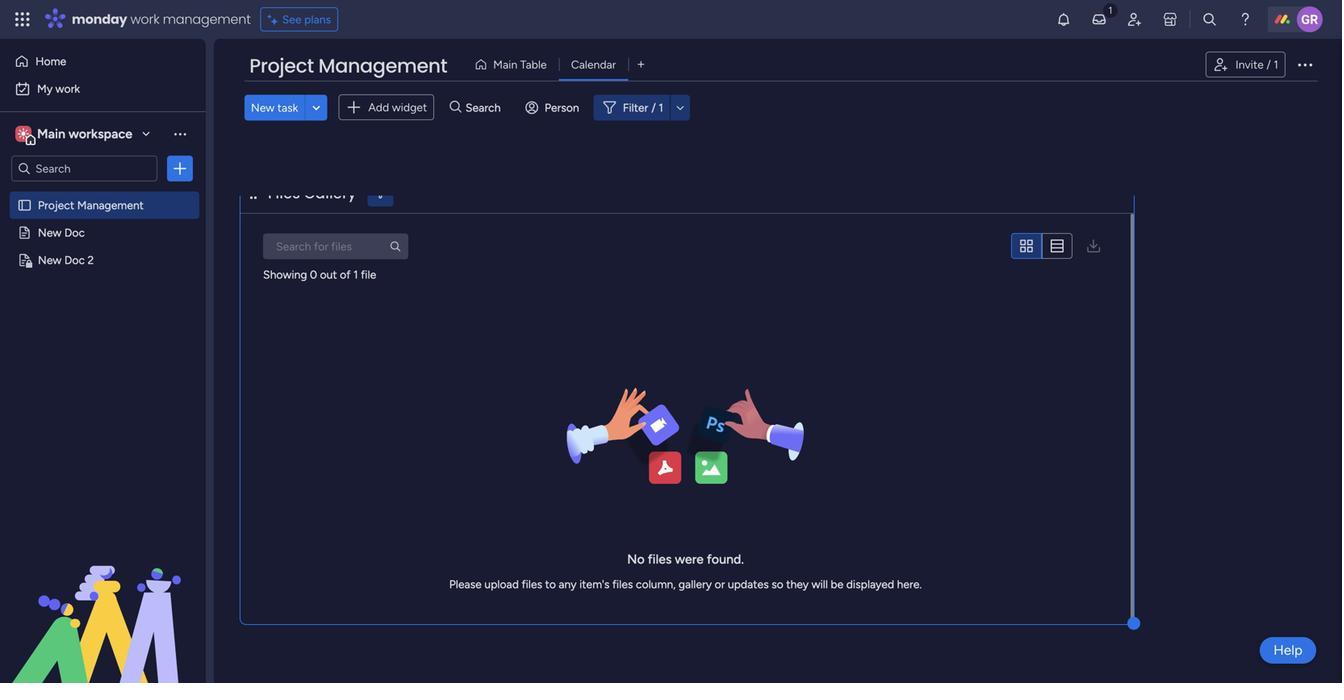 Task type: describe. For each thing, give the bounding box(es) containing it.
/ for filter
[[652, 101, 656, 114]]

2
[[88, 254, 94, 267]]

my
[[37, 82, 53, 96]]

Search field
[[462, 96, 510, 119]]

arrow down image
[[671, 98, 690, 117]]

of
[[340, 268, 351, 282]]

were
[[675, 552, 704, 568]]

showing
[[263, 268, 307, 282]]

public board image
[[17, 225, 32, 241]]

0
[[310, 268, 317, 282]]

invite
[[1236, 58, 1264, 71]]

be
[[831, 578, 844, 592]]

management inside "list box"
[[77, 199, 144, 212]]

search image
[[389, 240, 402, 253]]

search everything image
[[1202, 11, 1218, 27]]

/ for invite
[[1267, 58, 1271, 71]]

invite / 1
[[1236, 58, 1279, 71]]

monday
[[72, 10, 127, 28]]

new doc
[[38, 226, 85, 240]]

project inside field
[[249, 52, 314, 80]]

management inside field
[[319, 52, 447, 80]]

or
[[715, 578, 725, 592]]

1 horizontal spatial files
[[613, 578, 633, 592]]

project management inside "list box"
[[38, 199, 144, 212]]

work for monday
[[130, 10, 159, 28]]

person button
[[519, 95, 589, 120]]

see plans button
[[261, 7, 338, 31]]

lottie animation element
[[0, 521, 206, 684]]

0 horizontal spatial files
[[522, 578, 543, 592]]

monday work management
[[72, 10, 251, 28]]

add widget button
[[339, 94, 435, 120]]

item's
[[580, 578, 610, 592]]

please upload files to any item's files column, gallery or updates so they will be displayed here.
[[449, 578, 922, 592]]

add widget
[[369, 101, 427, 114]]

they
[[787, 578, 809, 592]]

my work link
[[10, 76, 196, 102]]

see plans
[[282, 13, 331, 26]]

1 for filter / 1
[[659, 101, 664, 114]]

monday marketplace image
[[1163, 11, 1179, 27]]

help
[[1274, 643, 1303, 659]]

here.
[[897, 578, 922, 592]]

please
[[449, 578, 482, 592]]

1 vertical spatial options image
[[172, 161, 188, 177]]

home link
[[10, 48, 196, 74]]

2 vertical spatial 1
[[354, 268, 358, 282]]

no
[[627, 552, 645, 568]]

work for my
[[55, 82, 80, 96]]

project inside "list box"
[[38, 199, 74, 212]]

add view image
[[638, 59, 645, 70]]

person
[[545, 101, 579, 114]]

Project Management field
[[245, 52, 451, 80]]

0 vertical spatial options image
[[1296, 55, 1315, 74]]

see
[[282, 13, 302, 26]]



Task type: locate. For each thing, give the bounding box(es) containing it.
main left table
[[493, 58, 518, 71]]

0 horizontal spatial project management
[[38, 199, 144, 212]]

filter / 1
[[623, 101, 664, 114]]

1 horizontal spatial project management
[[249, 52, 447, 80]]

any
[[559, 578, 577, 592]]

new inside button
[[251, 101, 275, 114]]

new right private board icon
[[38, 254, 62, 267]]

gallery
[[679, 578, 712, 592]]

1 for invite / 1
[[1274, 58, 1279, 71]]

main table
[[493, 58, 547, 71]]

update feed image
[[1092, 11, 1108, 27]]

doc up the new doc 2
[[64, 226, 85, 240]]

0 horizontal spatial main
[[37, 126, 65, 142]]

files right no
[[648, 552, 672, 568]]

workspace options image
[[172, 126, 188, 142]]

so
[[772, 578, 784, 592]]

1 vertical spatial project
[[38, 199, 74, 212]]

0 horizontal spatial options image
[[172, 161, 188, 177]]

0 vertical spatial main
[[493, 58, 518, 71]]

project
[[249, 52, 314, 80], [38, 199, 74, 212]]

options image
[[1296, 55, 1315, 74], [172, 161, 188, 177]]

files right item's
[[613, 578, 633, 592]]

doc for new doc
[[64, 226, 85, 240]]

public board image
[[17, 198, 32, 213]]

out
[[320, 268, 337, 282]]

doc for new doc 2
[[64, 254, 85, 267]]

v2 search image
[[450, 98, 462, 117]]

management down search in workspace field
[[77, 199, 144, 212]]

column,
[[636, 578, 676, 592]]

list box
[[0, 189, 206, 492]]

workspace selection element
[[15, 124, 135, 145]]

None search field
[[263, 234, 409, 259]]

0 vertical spatial management
[[319, 52, 447, 80]]

/
[[1267, 58, 1271, 71], [652, 101, 656, 114]]

1 horizontal spatial work
[[130, 10, 159, 28]]

1 right of
[[354, 268, 358, 282]]

no files were found.
[[627, 552, 744, 568]]

home option
[[10, 48, 196, 74]]

0 vertical spatial 1
[[1274, 58, 1279, 71]]

1 vertical spatial work
[[55, 82, 80, 96]]

1 right invite
[[1274, 58, 1279, 71]]

1 inside button
[[1274, 58, 1279, 71]]

project management
[[249, 52, 447, 80], [38, 199, 144, 212]]

0 vertical spatial project management
[[249, 52, 447, 80]]

work right my
[[55, 82, 80, 96]]

dapulse drag handle 3 image
[[250, 188, 257, 200]]

1 horizontal spatial 1
[[659, 101, 664, 114]]

project up new doc
[[38, 199, 74, 212]]

lottie animation image
[[0, 521, 206, 684]]

/ right filter
[[652, 101, 656, 114]]

options image down greg robinson icon
[[1296, 55, 1315, 74]]

greg robinson image
[[1297, 6, 1323, 32]]

calendar
[[571, 58, 616, 71]]

2 doc from the top
[[64, 254, 85, 267]]

home
[[36, 54, 66, 68]]

calendar button
[[559, 52, 628, 78]]

found.
[[707, 552, 744, 568]]

doc left 2
[[64, 254, 85, 267]]

0 vertical spatial /
[[1267, 58, 1271, 71]]

project up task
[[249, 52, 314, 80]]

add
[[369, 101, 389, 114]]

angle down image
[[313, 102, 320, 114]]

workspace
[[69, 126, 132, 142]]

files
[[648, 552, 672, 568], [522, 578, 543, 592], [613, 578, 633, 592]]

invite members image
[[1127, 11, 1143, 27]]

gallery layout group
[[1012, 233, 1073, 260]]

/ right invite
[[1267, 58, 1271, 71]]

management
[[163, 10, 251, 28]]

list box containing project management
[[0, 189, 206, 492]]

work right the monday
[[130, 10, 159, 28]]

/ inside invite / 1 button
[[1267, 58, 1271, 71]]

1 horizontal spatial management
[[319, 52, 447, 80]]

new for new task
[[251, 101, 275, 114]]

1
[[1274, 58, 1279, 71], [659, 101, 664, 114], [354, 268, 358, 282]]

new left task
[[251, 101, 275, 114]]

1 horizontal spatial main
[[493, 58, 518, 71]]

0 vertical spatial new
[[251, 101, 275, 114]]

new for new doc 2
[[38, 254, 62, 267]]

work inside 'option'
[[55, 82, 80, 96]]

0 horizontal spatial work
[[55, 82, 80, 96]]

options image down 'workspace options' icon
[[172, 161, 188, 177]]

upload
[[485, 578, 519, 592]]

to
[[545, 578, 556, 592]]

select product image
[[15, 11, 31, 27]]

filter
[[623, 101, 649, 114]]

2 horizontal spatial files
[[648, 552, 672, 568]]

help button
[[1260, 638, 1317, 664]]

new
[[251, 101, 275, 114], [38, 226, 62, 240], [38, 254, 62, 267]]

new for new doc
[[38, 226, 62, 240]]

2 vertical spatial new
[[38, 254, 62, 267]]

0 horizontal spatial project
[[38, 199, 74, 212]]

main table button
[[468, 52, 559, 78]]

updates
[[728, 578, 769, 592]]

0 horizontal spatial management
[[77, 199, 144, 212]]

new right public board icon
[[38, 226, 62, 240]]

notifications image
[[1056, 11, 1072, 27]]

0 vertical spatial doc
[[64, 226, 85, 240]]

my work
[[37, 82, 80, 96]]

1 vertical spatial new
[[38, 226, 62, 240]]

work
[[130, 10, 159, 28], [55, 82, 80, 96]]

0 horizontal spatial /
[[652, 101, 656, 114]]

new task
[[251, 101, 298, 114]]

1 vertical spatial doc
[[64, 254, 85, 267]]

management up add widget popup button on the left top of page
[[319, 52, 447, 80]]

1 image
[[1104, 1, 1118, 19]]

1 vertical spatial /
[[652, 101, 656, 114]]

file
[[361, 268, 376, 282]]

workspace image
[[18, 125, 29, 143]]

main workspace button
[[11, 120, 157, 148]]

private board image
[[17, 253, 32, 268]]

main
[[493, 58, 518, 71], [37, 126, 65, 142]]

1 horizontal spatial /
[[1267, 58, 1271, 71]]

plans
[[304, 13, 331, 26]]

1 vertical spatial 1
[[659, 101, 664, 114]]

new doc 2
[[38, 254, 94, 267]]

project management inside field
[[249, 52, 447, 80]]

help image
[[1238, 11, 1254, 27]]

1 vertical spatial management
[[77, 199, 144, 212]]

new task button
[[245, 95, 305, 120]]

1 doc from the top
[[64, 226, 85, 240]]

None field
[[264, 183, 361, 204]]

main for main table
[[493, 58, 518, 71]]

doc
[[64, 226, 85, 240], [64, 254, 85, 267]]

1 left arrow down image at the top of page
[[659, 101, 664, 114]]

1 vertical spatial project management
[[38, 199, 144, 212]]

main right workspace image
[[37, 126, 65, 142]]

main inside "workspace selection" element
[[37, 126, 65, 142]]

main workspace
[[37, 126, 132, 142]]

will
[[812, 578, 828, 592]]

1 horizontal spatial project
[[249, 52, 314, 80]]

displayed
[[847, 578, 895, 592]]

0 vertical spatial project
[[249, 52, 314, 80]]

0 vertical spatial work
[[130, 10, 159, 28]]

invite / 1 button
[[1206, 52, 1286, 78]]

task
[[278, 101, 298, 114]]

files left to
[[522, 578, 543, 592]]

project management down search in workspace field
[[38, 199, 144, 212]]

option
[[0, 191, 206, 194]]

2 horizontal spatial 1
[[1274, 58, 1279, 71]]

0 horizontal spatial 1
[[354, 268, 358, 282]]

Search in workspace field
[[34, 159, 135, 178]]

project management up add
[[249, 52, 447, 80]]

table
[[520, 58, 547, 71]]

widget
[[392, 101, 427, 114]]

showing 0 out of 1 file
[[263, 268, 376, 282]]

main for main workspace
[[37, 126, 65, 142]]

workspace image
[[15, 125, 31, 143]]

1 horizontal spatial options image
[[1296, 55, 1315, 74]]

management
[[319, 52, 447, 80], [77, 199, 144, 212]]

my work option
[[10, 76, 196, 102]]

1 vertical spatial main
[[37, 126, 65, 142]]



Task type: vqa. For each thing, say whether or not it's contained in the screenshot.
Main Table button
yes



